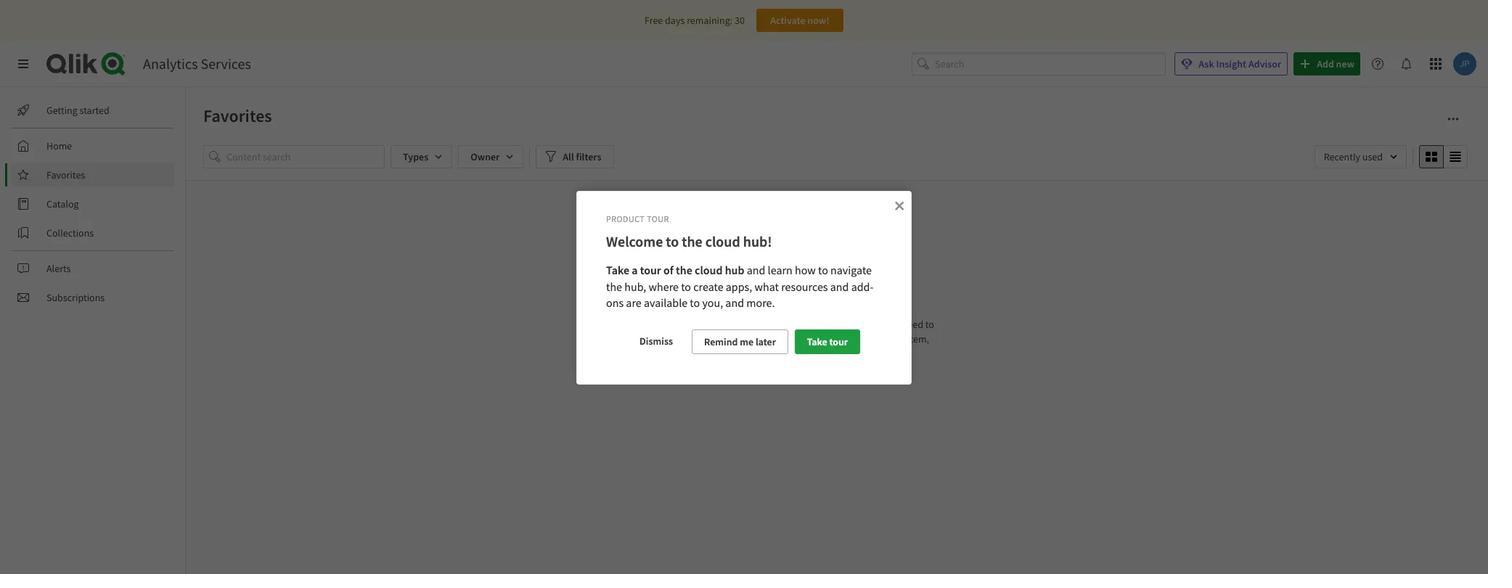 Task type: locate. For each thing, give the bounding box(es) containing it.
to down the tour
[[666, 232, 679, 250]]

the up take a tour of the cloud hub
[[682, 232, 703, 250]]

tour
[[640, 262, 661, 277], [829, 336, 848, 349]]

tour left to at the right bottom
[[829, 336, 848, 349]]

hub
[[725, 262, 744, 277]]

1 vertical spatial take
[[807, 336, 827, 349]]

the up ons
[[606, 279, 622, 293]]

cloud up create
[[695, 262, 723, 277]]

favorites inside navigation pane element
[[46, 168, 85, 181]]

item,
[[907, 332, 929, 346]]

0 vertical spatial tour
[[640, 262, 661, 277]]

click
[[807, 347, 826, 360]]

navigate
[[831, 262, 872, 277]]

home link
[[12, 134, 174, 158]]

remind
[[704, 336, 738, 349]]

analytics services
[[143, 54, 251, 73]]

1 horizontal spatial and
[[747, 262, 765, 277]]

what
[[755, 279, 779, 293]]

take tour button
[[795, 330, 860, 355]]

Content search text field
[[227, 145, 385, 168]]

filters.
[[819, 332, 846, 346]]

0 horizontal spatial favorites
[[46, 168, 85, 181]]

0 vertical spatial take
[[606, 262, 629, 277]]

to right 'need'
[[925, 318, 934, 331]]

2 vertical spatial and
[[726, 295, 744, 310]]

remind me later
[[704, 336, 776, 349]]

insight
[[1216, 57, 1247, 70]]

1 vertical spatial tour
[[829, 336, 848, 349]]

of
[[664, 262, 674, 277]]

star.
[[844, 347, 862, 360]]

favorites link
[[12, 163, 174, 187]]

the down filters.
[[828, 347, 842, 360]]

1 horizontal spatial take
[[807, 336, 827, 349]]

free
[[645, 14, 663, 27]]

any
[[799, 318, 815, 331]]

started
[[80, 104, 109, 117]]

the inside the and learn how to navigate the hub, where to create apps, what resources and add- ons are available to you, and more.
[[606, 279, 622, 293]]

product
[[606, 213, 645, 224]]

0 vertical spatial favorites
[[203, 105, 272, 127]]

favorites
[[203, 105, 272, 127], [46, 168, 85, 181]]

1 horizontal spatial favorites
[[203, 105, 272, 127]]

and learn how to navigate the hub, where to create apps, what resources and add- ons are available to you, and more.
[[606, 262, 874, 310]]

are
[[626, 295, 642, 310]]

add-
[[851, 279, 874, 293]]

and down apps,
[[726, 295, 744, 310]]

days
[[665, 14, 685, 27]]

1 horizontal spatial tour
[[829, 336, 848, 349]]

ons
[[606, 295, 624, 310]]

take for take a tour of the cloud hub
[[606, 262, 629, 277]]

favorites down the services
[[203, 105, 272, 127]]

0 horizontal spatial and
[[726, 295, 744, 310]]

adjust
[[740, 332, 766, 346]]

a
[[632, 262, 638, 277]]

cloud
[[705, 232, 740, 250], [695, 262, 723, 277]]

switch view group
[[1419, 145, 1468, 168]]

you don't have any favorites yet, or you need to adjust your search filters. to favorite an item, click the star.
[[735, 318, 934, 360]]

to
[[666, 232, 679, 250], [818, 262, 828, 277], [681, 279, 691, 293], [690, 295, 700, 310], [925, 318, 934, 331]]

remind me later button
[[692, 330, 788, 355]]

dismiss
[[640, 335, 673, 348]]

cloud up hub at the top
[[705, 232, 740, 250]]

tour
[[647, 213, 669, 224]]

0 horizontal spatial take
[[606, 262, 629, 277]]

tour right the a
[[640, 262, 661, 277]]

to right "how"
[[818, 262, 828, 277]]

tour inside button
[[829, 336, 848, 349]]

and up "what"
[[747, 262, 765, 277]]

Search text field
[[935, 52, 1166, 76]]

take tour
[[807, 336, 848, 349]]

2 horizontal spatial and
[[830, 279, 849, 293]]

to down take a tour of the cloud hub
[[681, 279, 691, 293]]

and down the navigate
[[830, 279, 849, 293]]

create
[[693, 279, 724, 293]]

alerts
[[46, 262, 71, 275]]

the
[[682, 232, 703, 250], [676, 262, 692, 277], [606, 279, 622, 293], [828, 347, 842, 360]]

don't
[[752, 318, 775, 331]]

0 vertical spatial cloud
[[705, 232, 740, 250]]

to inside you don't have any favorites yet, or you need to adjust your search filters. to favorite an item, click the star.
[[925, 318, 934, 331]]

the inside you don't have any favorites yet, or you need to adjust your search filters. to favorite an item, click the star.
[[828, 347, 842, 360]]

30
[[735, 14, 745, 27]]

ask
[[1199, 57, 1214, 70]]

you
[[884, 318, 900, 331]]

× button
[[894, 194, 905, 215]]

favorites up catalog
[[46, 168, 85, 181]]

take inside button
[[807, 336, 827, 349]]

1 vertical spatial favorites
[[46, 168, 85, 181]]

take for take tour
[[807, 336, 827, 349]]

getting
[[46, 104, 78, 117]]

take
[[606, 262, 629, 277], [807, 336, 827, 349]]

and
[[747, 262, 765, 277], [830, 279, 849, 293], [726, 295, 744, 310]]

apps,
[[726, 279, 752, 293]]



Task type: describe. For each thing, give the bounding box(es) containing it.
0 horizontal spatial tour
[[640, 262, 661, 277]]

collections link
[[12, 221, 174, 245]]

remaining:
[[687, 14, 733, 27]]

catalog link
[[12, 192, 174, 216]]

close sidebar menu image
[[17, 58, 29, 70]]

× dialog
[[576, 191, 912, 384]]

filters region
[[203, 142, 1471, 171]]

need
[[902, 318, 923, 331]]

ask insight advisor
[[1199, 57, 1281, 70]]

alerts link
[[12, 257, 174, 280]]

welcome
[[606, 232, 663, 250]]

yet,
[[856, 318, 871, 331]]

hub,
[[625, 279, 646, 293]]

getting started link
[[12, 99, 174, 122]]

learn
[[768, 262, 793, 277]]

catalog
[[46, 197, 79, 211]]

recently used image
[[1315, 145, 1407, 168]]

subscriptions
[[46, 291, 105, 304]]

you
[[735, 318, 750, 331]]

search
[[789, 332, 817, 346]]

now!
[[808, 14, 830, 27]]

1 vertical spatial cloud
[[695, 262, 723, 277]]

analytics services element
[[143, 54, 251, 73]]

searchbar element
[[912, 52, 1166, 76]]

dismiss button
[[628, 330, 685, 353]]

×
[[894, 194, 905, 215]]

welcome to the cloud hub!
[[606, 232, 772, 250]]

the right of
[[676, 262, 692, 277]]

free days remaining: 30
[[645, 14, 745, 27]]

more.
[[746, 295, 775, 310]]

favorite
[[860, 332, 893, 346]]

1 vertical spatial and
[[830, 279, 849, 293]]

advisor
[[1249, 57, 1281, 70]]

where
[[649, 279, 679, 293]]

later
[[756, 336, 776, 349]]

navigation pane element
[[0, 93, 185, 315]]

ask insight advisor button
[[1175, 52, 1288, 76]]

product tour
[[606, 213, 669, 224]]

me
[[740, 336, 754, 349]]

activate
[[770, 14, 806, 27]]

analytics
[[143, 54, 198, 73]]

how
[[795, 262, 816, 277]]

resources
[[781, 279, 828, 293]]

you,
[[702, 295, 723, 310]]

0 vertical spatial and
[[747, 262, 765, 277]]

to left you,
[[690, 295, 700, 310]]

take a tour of the cloud hub
[[606, 262, 744, 277]]

your
[[768, 332, 787, 346]]

getting started
[[46, 104, 109, 117]]

have
[[777, 318, 797, 331]]

activate now! link
[[756, 9, 844, 32]]

to
[[848, 332, 858, 346]]

favorites
[[817, 318, 854, 331]]

home
[[46, 139, 72, 152]]

hub!
[[743, 232, 772, 250]]

collections
[[46, 227, 94, 240]]

or
[[873, 318, 882, 331]]

subscriptions link
[[12, 286, 174, 309]]

services
[[201, 54, 251, 73]]

an
[[895, 332, 905, 346]]

activate now!
[[770, 14, 830, 27]]

available
[[644, 295, 688, 310]]



Task type: vqa. For each thing, say whether or not it's contained in the screenshot.
1st color from the right
no



